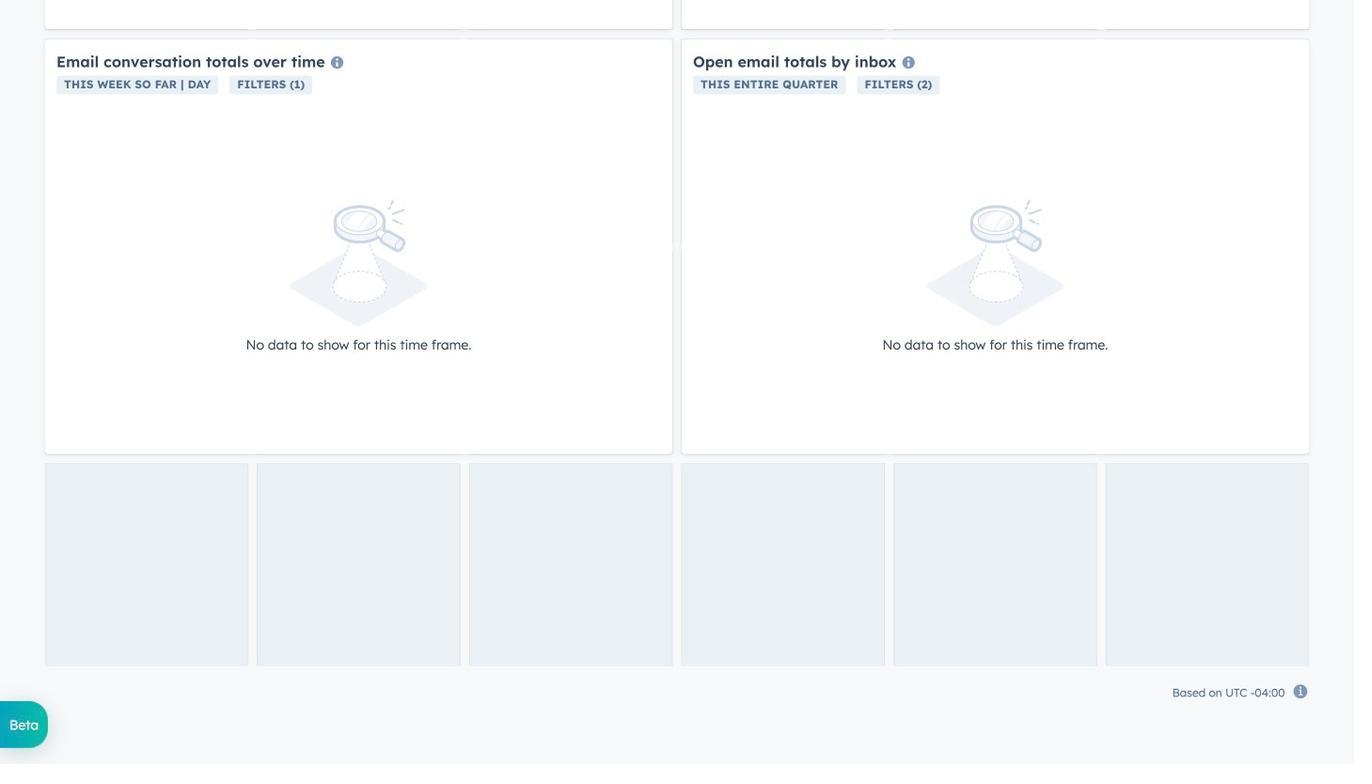 Task type: vqa. For each thing, say whether or not it's contained in the screenshot.
Marketplaces icon
no



Task type: describe. For each thing, give the bounding box(es) containing it.
email closed totals by rep element
[[45, 0, 672, 29]]



Task type: locate. For each thing, give the bounding box(es) containing it.
open email totals by inbox element
[[682, 39, 1309, 454]]

email average time to close by rep element
[[682, 0, 1309, 29]]

email conversation totals over time element
[[45, 39, 672, 454]]



